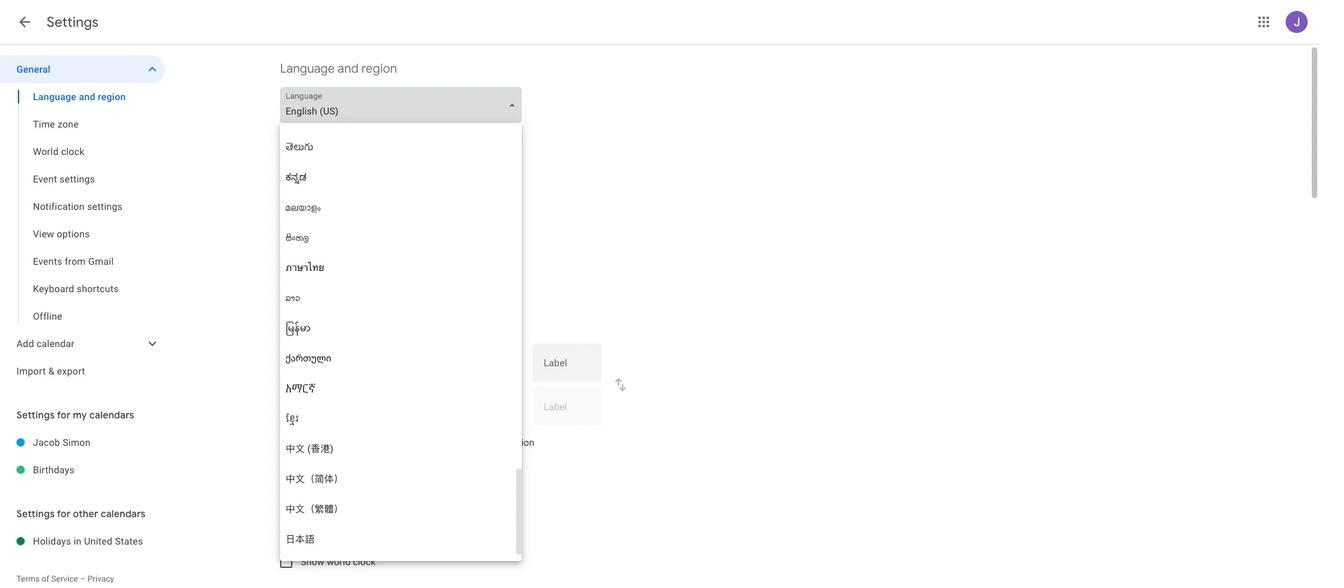 Task type: describe. For each thing, give the bounding box(es) containing it.
works
[[427, 466, 449, 475]]

holidays in united states link
[[33, 528, 165, 556]]

ខ្មែរ option
[[280, 404, 517, 434]]

keyboard shortcuts
[[33, 284, 119, 295]]

general tree item
[[0, 56, 165, 83]]

සිංහල option
[[280, 223, 517, 253]]

tree containing general
[[0, 56, 165, 385]]

location
[[500, 438, 535, 449]]

settings for settings
[[47, 14, 99, 31]]

zone up 'works'
[[434, 438, 454, 449]]

jacob
[[33, 438, 60, 449]]

0 vertical spatial time zone
[[33, 119, 79, 130]]

birthdays link
[[33, 457, 165, 484]]

update
[[330, 438, 360, 449]]

ქართული option
[[280, 343, 517, 374]]

calendar
[[37, 339, 75, 350]]

google
[[365, 466, 391, 475]]

add
[[16, 339, 34, 350]]

1 horizontal spatial time
[[413, 438, 432, 449]]

import & export
[[16, 366, 85, 377]]

ಕನ್ನಡ option
[[280, 162, 517, 192]]

states
[[115, 536, 143, 547]]

1 horizontal spatial world
[[280, 528, 313, 544]]

holidays
[[33, 536, 71, 547]]

secondary
[[334, 322, 379, 333]]

0 vertical spatial clock
[[61, 146, 85, 157]]

in
[[74, 536, 82, 547]]

options
[[57, 229, 90, 240]]

settings for my calendars
[[16, 409, 134, 422]]

event settings
[[33, 174, 95, 185]]

view
[[33, 229, 54, 240]]

1 vertical spatial clock
[[316, 528, 346, 544]]

world
[[327, 557, 351, 568]]

jacob simon
[[33, 438, 91, 449]]

learn
[[280, 466, 301, 475]]

import
[[16, 366, 46, 377]]

add calendar
[[16, 339, 75, 350]]

日本語 option
[[280, 525, 517, 555]]

മലയാളം option
[[280, 192, 517, 223]]

shortcuts
[[77, 284, 119, 295]]

தமிழ் option
[[280, 102, 517, 132]]

holidays in united states tree item
[[0, 528, 165, 556]]

event
[[33, 174, 57, 185]]

time inside "tree"
[[33, 119, 55, 130]]

0 horizontal spatial region
[[98, 91, 126, 102]]

holidays in united states
[[33, 536, 143, 547]]

offline
[[33, 311, 62, 322]]

settings for event settings
[[60, 174, 95, 185]]

view options
[[33, 229, 90, 240]]

1 horizontal spatial language
[[280, 61, 335, 77]]

settings for settings for my calendars
[[16, 409, 55, 422]]

general
[[16, 64, 51, 75]]

0 vertical spatial world clock
[[33, 146, 85, 157]]

events
[[33, 256, 62, 267]]

1 horizontal spatial language and region
[[280, 61, 397, 77]]

中文（简体）‎ option
[[280, 464, 517, 495]]

keyboard
[[33, 284, 74, 295]]

1 horizontal spatial my
[[362, 438, 375, 449]]

calendar
[[393, 466, 425, 475]]

go back image
[[16, 14, 33, 30]]

中文（繁體）‎ option
[[280, 495, 517, 525]]

show
[[301, 557, 325, 568]]

how
[[347, 466, 363, 475]]



Task type: locate. For each thing, give the bounding box(es) containing it.
export
[[57, 366, 85, 377]]

clock up show world clock
[[316, 528, 346, 544]]

0 horizontal spatial and
[[79, 91, 95, 102]]

clock
[[61, 146, 85, 157], [316, 528, 346, 544], [353, 557, 376, 568]]

birthdays
[[33, 465, 75, 476]]

0 vertical spatial calendars
[[89, 409, 134, 422]]

1 vertical spatial and
[[79, 91, 95, 102]]

0 vertical spatial world
[[33, 146, 59, 157]]

settings for settings for other calendars
[[16, 508, 55, 521]]

gmail
[[88, 256, 114, 267]]

1 vertical spatial calendars
[[101, 508, 146, 521]]

world up show
[[280, 528, 313, 544]]

region down general "tree item" at the left of page
[[98, 91, 126, 102]]

0 horizontal spatial world
[[33, 146, 59, 157]]

calendars up jacob simon tree item
[[89, 409, 134, 422]]

settings
[[47, 14, 99, 31], [16, 409, 55, 422], [16, 508, 55, 521]]

0 vertical spatial settings
[[60, 174, 95, 185]]

1 vertical spatial settings
[[16, 409, 55, 422]]

0 vertical spatial language
[[280, 61, 335, 77]]

0 horizontal spatial clock
[[61, 146, 85, 157]]

world
[[33, 146, 59, 157], [280, 528, 313, 544]]

current
[[468, 438, 498, 449]]

1 horizontal spatial time zone
[[280, 293, 337, 309]]

events from gmail
[[33, 256, 114, 267]]

zone
[[58, 119, 79, 130], [310, 293, 337, 309], [402, 322, 423, 333], [434, 438, 454, 449]]

notification
[[33, 201, 85, 212]]

2 vertical spatial settings
[[16, 508, 55, 521]]

Label for primary time zone. text field
[[544, 359, 591, 378]]

0 horizontal spatial world clock
[[33, 146, 85, 157]]

display secondary time zone
[[301, 322, 423, 333]]

display
[[301, 322, 332, 333]]

中文 (香港)‎ option
[[280, 434, 517, 464]]

1 vertical spatial time
[[413, 438, 432, 449]]

0 horizontal spatial time
[[33, 119, 55, 130]]

1 vertical spatial language
[[33, 91, 76, 102]]

to
[[319, 438, 328, 449], [457, 438, 465, 449]]

calendars up states
[[101, 508, 146, 521]]

world up event
[[33, 146, 59, 157]]

time down ລາວ option
[[381, 322, 400, 333]]

0 vertical spatial region
[[362, 61, 397, 77]]

1 vertical spatial region
[[98, 91, 126, 102]]

settings for notification settings
[[87, 201, 123, 212]]

1 vertical spatial time
[[280, 293, 307, 309]]

&
[[48, 366, 55, 377]]

my
[[73, 409, 87, 422], [362, 438, 375, 449]]

world clock up show
[[280, 528, 346, 544]]

0 vertical spatial my
[[73, 409, 87, 422]]

across
[[451, 466, 476, 475]]

1 horizontal spatial and
[[338, 61, 359, 77]]

settings for other calendars
[[16, 508, 146, 521]]

2 vertical spatial time
[[478, 466, 495, 475]]

to right ask
[[319, 438, 328, 449]]

1 vertical spatial world clock
[[280, 528, 346, 544]]

ask to update my primary time zone to current location
[[301, 438, 535, 449]]

time
[[381, 322, 400, 333], [413, 438, 432, 449], [478, 466, 495, 475]]

my up jacob simon tree item
[[73, 409, 87, 422]]

jacob simon tree item
[[0, 429, 165, 457]]

0 horizontal spatial language and region
[[33, 91, 126, 102]]

region
[[362, 61, 397, 77], [98, 91, 126, 102]]

1 vertical spatial world
[[280, 528, 313, 544]]

1 vertical spatial settings
[[87, 201, 123, 212]]

None field
[[280, 87, 528, 123]]

0 horizontal spatial my
[[73, 409, 87, 422]]

1 vertical spatial language and region
[[33, 91, 126, 102]]

settings for my calendars tree
[[0, 429, 165, 484]]

notification settings
[[33, 201, 123, 212]]

language
[[280, 61, 335, 77], [33, 91, 76, 102]]

settings right go back image on the left top of the page
[[47, 14, 99, 31]]

for up the jacob simon
[[57, 409, 71, 422]]

1 horizontal spatial to
[[457, 438, 465, 449]]

for for other
[[57, 508, 71, 521]]

1 to from the left
[[319, 438, 328, 449]]

tree
[[0, 56, 165, 385]]

한국어 option
[[280, 555, 517, 584]]

1 horizontal spatial clock
[[316, 528, 346, 544]]

group containing language and region
[[0, 83, 165, 330]]

calendars
[[89, 409, 134, 422], [101, 508, 146, 521]]

zone up display
[[310, 293, 337, 309]]

1 vertical spatial my
[[362, 438, 375, 449]]

birthdays tree item
[[0, 457, 165, 484]]

1 vertical spatial time zone
[[280, 293, 337, 309]]

for
[[57, 409, 71, 422], [57, 508, 71, 521]]

1 for from the top
[[57, 409, 71, 422]]

other
[[73, 508, 98, 521]]

time zones link
[[478, 466, 518, 475]]

calendars for settings for my calendars
[[89, 409, 134, 422]]

0 horizontal spatial time
[[381, 322, 400, 333]]

2 for from the top
[[57, 508, 71, 521]]

more
[[303, 466, 322, 475]]

for left other
[[57, 508, 71, 521]]

clock right world
[[353, 557, 376, 568]]

time zone
[[33, 119, 79, 130], [280, 293, 337, 309]]

settings heading
[[47, 14, 99, 31]]

united
[[84, 536, 112, 547]]

simon
[[63, 438, 91, 449]]

time zone up display
[[280, 293, 337, 309]]

language and region
[[280, 61, 397, 77], [33, 91, 126, 102]]

0 vertical spatial time
[[381, 322, 400, 333]]

primary
[[378, 438, 410, 449]]

learn more about how google calendar works across time zones
[[280, 466, 518, 475]]

0 vertical spatial language and region
[[280, 61, 397, 77]]

about
[[324, 466, 345, 475]]

ภาษาไทย option
[[280, 253, 517, 283]]

zones
[[497, 466, 518, 475]]

time up display
[[280, 293, 307, 309]]

0 vertical spatial time
[[33, 119, 55, 130]]

time left zones
[[478, 466, 495, 475]]

time right primary
[[413, 438, 432, 449]]

0 horizontal spatial language
[[33, 91, 76, 102]]

and
[[338, 61, 359, 77], [79, 91, 95, 102]]

zone up event settings
[[58, 119, 79, 130]]

2 horizontal spatial clock
[[353, 557, 376, 568]]

తెలుగు option
[[280, 132, 517, 162]]

ask
[[301, 438, 317, 449]]

settings up notification settings
[[60, 174, 95, 185]]

world clock up event settings
[[33, 146, 85, 157]]

group
[[0, 83, 165, 330]]

Label for secondary time zone. text field
[[544, 403, 591, 422]]

0 horizontal spatial to
[[319, 438, 328, 449]]

region up தமிழ் option
[[362, 61, 397, 77]]

1 horizontal spatial world clock
[[280, 528, 346, 544]]

zone down ລາວ option
[[402, 322, 423, 333]]

to left current
[[457, 438, 465, 449]]

2 vertical spatial clock
[[353, 557, 376, 568]]

calendars for settings for other calendars
[[101, 508, 146, 521]]

time up event
[[33, 119, 55, 130]]

0 vertical spatial settings
[[47, 14, 99, 31]]

clock up event settings
[[61, 146, 85, 157]]

2 horizontal spatial time
[[478, 466, 495, 475]]

ລາວ option
[[280, 283, 517, 313]]

time zone up event settings
[[33, 119, 79, 130]]

settings
[[60, 174, 95, 185], [87, 201, 123, 212]]

2 to from the left
[[457, 438, 465, 449]]

settings up options
[[87, 201, 123, 212]]

አማርኛ option
[[280, 374, 517, 404]]

1 vertical spatial for
[[57, 508, 71, 521]]

0 horizontal spatial time zone
[[33, 119, 79, 130]]

my right update
[[362, 438, 375, 449]]

settings up holidays at the bottom of the page
[[16, 508, 55, 521]]

0 vertical spatial and
[[338, 61, 359, 77]]

show world clock
[[301, 557, 376, 568]]

1 horizontal spatial time
[[280, 293, 307, 309]]

မြန်မာ option
[[280, 313, 517, 343]]

1 horizontal spatial region
[[362, 61, 397, 77]]

for for my
[[57, 409, 71, 422]]

time
[[33, 119, 55, 130], [280, 293, 307, 309]]

world clock
[[33, 146, 85, 157], [280, 528, 346, 544]]

from
[[65, 256, 86, 267]]

0 vertical spatial for
[[57, 409, 71, 422]]

settings up jacob
[[16, 409, 55, 422]]



Task type: vqa. For each thing, say whether or not it's contained in the screenshot.
row containing 31
no



